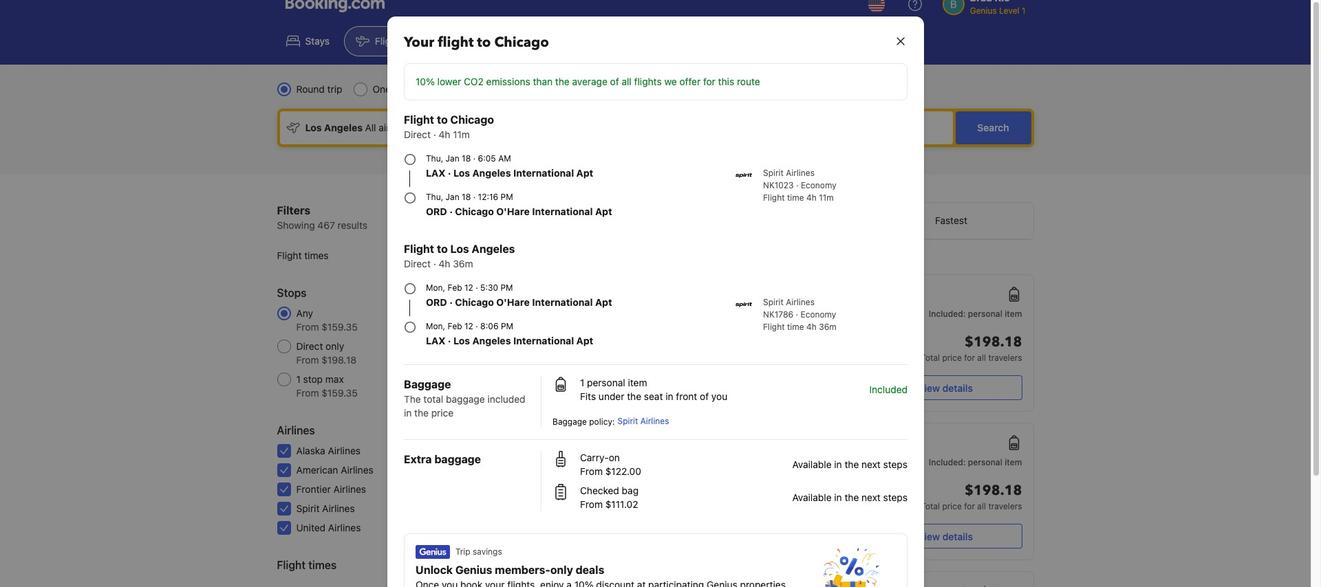 Task type: locate. For each thing, give the bounding box(es) containing it.
12 inside mon, feb 12 · 8:06 pm lax · los angeles international apt
[[464, 321, 473, 332]]

spirit airlines link
[[617, 416, 669, 427]]

apt inside mon, feb 12 · 5:30 pm ord · chicago o'hare international apt
[[595, 297, 612, 308]]

0 vertical spatial mon,
[[426, 283, 445, 293]]

2 total from the top
[[921, 502, 940, 512]]

baggage up total
[[404, 378, 451, 391]]

american
[[296, 464, 338, 476]]

ord
[[426, 206, 447, 217], [426, 297, 447, 308], [796, 303, 814, 314], [796, 452, 814, 462]]

1 vertical spatial total
[[921, 502, 940, 512]]

0 horizontal spatial 11m
[[453, 129, 470, 140]]

travelers for 6:05 am lax . jan 18
[[988, 502, 1022, 512]]

international down 1087
[[513, 335, 574, 347]]

0 vertical spatial angeles
[[472, 167, 511, 179]]

0 vertical spatial 12:16 pm ord . jan 18
[[796, 288, 846, 314]]

1 vertical spatial tab list
[[277, 579, 514, 588]]

$198.18 for 6:05 am lax . jan 18
[[965, 482, 1022, 500]]

available in the next steps
[[792, 459, 907, 471], [792, 492, 907, 504]]

economy right "nk1786"
[[800, 310, 836, 320]]

1 horizontal spatial of
[[699, 391, 708, 403]]

4h inside flight to los angeles direct · 4h 36m
[[438, 258, 450, 270]]

airlines right united
[[328, 522, 361, 534]]

view for 6:05 am lax . jan 18
[[918, 531, 940, 543]]

1 available from the top
[[792, 459, 831, 471]]

1 vertical spatial view details button
[[869, 524, 1022, 549]]

apt inside the thu, jan 18 · 12:16 pm ord · chicago o'hare international apt
[[595, 206, 612, 217]]

am inside '6:05 am lax . jan 18'
[[625, 437, 642, 449]]

2 vertical spatial los
[[453, 335, 470, 347]]

4h inside flight to chicago direct · 4h 11m
[[438, 129, 450, 140]]

1 vertical spatial 12:16
[[798, 288, 826, 301]]

2 next from the top
[[861, 492, 880, 504]]

2 travelers from the top
[[988, 502, 1022, 512]]

to for los
[[436, 243, 447, 255]]

direct inside flight to los angeles direct · 4h 36m
[[404, 258, 430, 270]]

feb inside mon, feb 12 · 8:06 pm lax · los angeles international apt
[[447, 321, 462, 332]]

for
[[703, 76, 715, 87], [964, 353, 975, 363], [964, 502, 975, 512]]

view for 6:05 am lax .
[[918, 382, 940, 394]]

0 vertical spatial steps
[[883, 459, 907, 471]]

1 vertical spatial personal
[[587, 377, 625, 389]]

12:16 inside the thu, jan 18 · 12:16 pm ord · chicago o'hare international apt
[[478, 192, 498, 202]]

18 right spirit airlines nk1786 · economy flight time 4h 36m
[[837, 303, 846, 314]]

0 vertical spatial for
[[703, 76, 715, 87]]

your
[[404, 33, 434, 52]]

total for 6:05 am lax . jan 18
[[921, 502, 940, 512]]

$198.18
[[965, 333, 1022, 352], [322, 354, 356, 366], [965, 482, 1022, 500]]

for for 6:05 am lax . jan 18
[[964, 502, 975, 512]]

1 total from the top
[[921, 353, 940, 363]]

$159.35 down max
[[322, 387, 358, 399]]

spirit airlines image left "nk1786"
[[735, 297, 752, 313]]

angeles down reset all button on the top left
[[471, 243, 515, 255]]

0 vertical spatial included: personal item
[[929, 309, 1022, 319]]

1 vertical spatial details
[[942, 531, 973, 543]]

10%
[[415, 76, 434, 87]]

stays
[[305, 35, 330, 47]]

pm
[[500, 192, 513, 202], [500, 283, 513, 293], [829, 288, 846, 301], [500, 321, 513, 332], [829, 437, 846, 449], [630, 500, 647, 512]]

$159.35 up direct only from $198.18
[[322, 321, 358, 333]]

1 mon, from the top
[[426, 283, 445, 293]]

of left "you"
[[699, 391, 708, 403]]

am
[[498, 153, 511, 164], [625, 288, 642, 301], [625, 437, 642, 449], [828, 500, 846, 512]]

baggage inside baggage the total baggage included in the price
[[404, 378, 451, 391]]

1 $198.18 total price for all travelers from the top
[[921, 333, 1022, 363]]

0 horizontal spatial 1
[[296, 374, 301, 385]]

your flight to chicago
[[404, 33, 549, 52]]

2 time from the top
[[787, 322, 804, 332]]

time inside the 'spirit airlines nk1023 · economy flight time 4h 11m'
[[787, 193, 804, 203]]

flights
[[375, 35, 405, 47]]

12 left 8:06
[[464, 321, 473, 332]]

international left 6:05 am lax .
[[532, 297, 592, 308]]

view details for 6:05 am lax .
[[918, 382, 973, 394]]

travelers
[[988, 353, 1022, 363], [988, 502, 1022, 512]]

o'hare down the 5:30 at the top left
[[496, 297, 529, 308]]

carry-on from $122.00
[[580, 452, 641, 478]]

reset for reset all
[[476, 204, 501, 216]]

0 vertical spatial only
[[696, 83, 714, 95]]

0 vertical spatial of
[[610, 76, 619, 87]]

reset for reset
[[488, 558, 514, 570]]

item for 6:05 am lax . jan 18
[[1005, 458, 1022, 468]]

baggage right extra
[[434, 453, 481, 466]]

jan right on
[[620, 452, 634, 462]]

international for mon, feb 12 · 8:06 pm lax · los angeles international apt
[[513, 335, 574, 347]]

mon,
[[426, 283, 445, 293], [426, 321, 445, 332]]

0 vertical spatial total
[[921, 353, 940, 363]]

time inside spirit airlines nk1786 · economy flight time 4h 36m
[[787, 322, 804, 332]]

1 next from the top
[[861, 459, 880, 471]]

the down "the"
[[414, 407, 428, 419]]

view details button
[[869, 376, 1022, 400], [869, 524, 1022, 549]]

the inside baggage the total baggage included in the price
[[414, 407, 428, 419]]

1 left stop
[[296, 374, 301, 385]]

available for from $122.00
[[792, 459, 831, 471]]

international up the thu, jan 18 · 12:16 pm ord · chicago o'hare international apt
[[513, 167, 574, 179]]

airlines up "nk1786"
[[786, 297, 814, 308]]

in inside baggage the total baggage included in the price
[[404, 407, 411, 419]]

$198.18 total price for all travelers
[[921, 333, 1022, 363], [921, 482, 1022, 512]]

0 vertical spatial 12
[[464, 283, 473, 293]]

airlines up nk1023
[[786, 168, 814, 178]]

flight inside the 'spirit airlines nk1023 · economy flight time 4h 11m'
[[763, 193, 784, 203]]

0 vertical spatial travelers
[[988, 353, 1022, 363]]

0 vertical spatial spirit airlines image
[[735, 167, 752, 184]]

1 spirit airlines image from the top
[[735, 167, 752, 184]]

0 vertical spatial available in the next steps
[[792, 459, 907, 471]]

0 vertical spatial view
[[918, 382, 940, 394]]

1 flight times from the top
[[277, 250, 329, 261]]

apt for mon, feb 12 · 5:30 pm ord · chicago o'hare international apt
[[595, 297, 612, 308]]

multi-
[[441, 83, 467, 95]]

policy:
[[589, 417, 614, 427]]

0 vertical spatial personal
[[968, 309, 1002, 319]]

only left this
[[696, 83, 714, 95]]

trip savings
[[455, 547, 502, 557]]

2 $159.35 from the top
[[322, 387, 358, 399]]

included: personal item
[[929, 309, 1022, 319], [929, 458, 1022, 468]]

1 vertical spatial to
[[436, 114, 447, 126]]

spirit airlines image left nk1023
[[735, 167, 752, 184]]

6:05 inside 6:05 am lax .
[[597, 288, 622, 301]]

12:16 pm ord . jan 18 up 1:36 am
[[796, 437, 846, 462]]

all inside your flight to chicago dialog
[[621, 76, 631, 87]]

1 vertical spatial $198.18 total price for all travelers
[[921, 482, 1022, 512]]

international inside mon, feb 12 · 8:06 pm lax · los angeles international apt
[[513, 335, 574, 347]]

1 vertical spatial steps
[[883, 492, 907, 504]]

1 vertical spatial o'hare
[[496, 297, 529, 308]]

1 horizontal spatial 1
[[580, 377, 584, 389]]

angeles inside mon, feb 12 · 8:06 pm lax · los angeles international apt
[[472, 335, 511, 347]]

2 included: from the top
[[929, 458, 966, 468]]

0 vertical spatial next
[[861, 459, 880, 471]]

1 vertical spatial thu,
[[426, 192, 443, 202]]

los for thu, jan 18 · 6:05 am lax · los angeles international apt
[[453, 167, 470, 179]]

lax inside 6:05 am lax .
[[597, 303, 613, 314]]

1 vertical spatial included: personal item
[[929, 458, 1022, 468]]

2 vertical spatial angeles
[[472, 335, 511, 347]]

in inside 1 personal item fits under the seat in front of you
[[665, 391, 673, 403]]

from down any
[[296, 321, 319, 333]]

checked
[[580, 485, 619, 497]]

spirit airlines up policy:
[[553, 389, 604, 399]]

1 included: personal item from the top
[[929, 309, 1022, 319]]

spirit airlines image for flight to los angeles
[[735, 297, 752, 313]]

12 for los
[[464, 321, 473, 332]]

1 vertical spatial travelers
[[988, 502, 1022, 512]]

0 vertical spatial baggage
[[404, 378, 451, 391]]

4h inside the 'spirit airlines nk1023 · economy flight time 4h 11m'
[[806, 193, 816, 203]]

of inside 1 personal item fits under the seat in front of you
[[699, 391, 708, 403]]

view details button for 6:05 am lax .
[[869, 376, 1022, 400]]

12:16 pm ord . jan 18
[[796, 288, 846, 314], [796, 437, 846, 462]]

ord up flight to los angeles direct · 4h 36m
[[426, 206, 447, 217]]

1 personal item fits under the seat in front of you
[[580, 377, 727, 403]]

0 vertical spatial view details
[[918, 382, 973, 394]]

chicago down the 5:30 at the top left
[[455, 297, 494, 308]]

0 vertical spatial reset
[[476, 204, 501, 216]]

2 thu, from the top
[[426, 192, 443, 202]]

0 vertical spatial flight times
[[277, 250, 329, 261]]

the left seat
[[627, 391, 641, 403]]

steps
[[883, 459, 907, 471], [883, 492, 907, 504]]

1 available in the next steps from the top
[[792, 459, 907, 471]]

jan down flight to chicago direct · 4h 11m
[[445, 153, 459, 164]]

feb up 1 personal item fits under the seat in front of you
[[622, 366, 636, 376]]

flight times down showing
[[277, 250, 329, 261]]

2 flight times from the top
[[277, 559, 337, 572]]

. up under
[[617, 363, 619, 374]]

airlines down carry- at left bottom
[[576, 475, 604, 485]]

o'hare inside the thu, jan 18 · 12:16 pm ord · chicago o'hare international apt
[[496, 206, 529, 217]]

angeles up reset all
[[472, 167, 511, 179]]

apt for thu, jan 18 · 12:16 pm ord · chicago o'hare international apt
[[595, 206, 612, 217]]

. up $122.00
[[615, 449, 617, 460]]

2 vertical spatial to
[[436, 243, 447, 255]]

stops
[[277, 287, 307, 299]]

on
[[608, 452, 620, 464]]

2 included: personal item from the top
[[929, 458, 1022, 468]]

2 vertical spatial item
[[1005, 458, 1022, 468]]

spirit up nk1023
[[763, 168, 783, 178]]

1 horizontal spatial 36m
[[819, 322, 836, 332]]

next for from $111.02
[[861, 492, 880, 504]]

airlines up frontier airlines
[[341, 464, 373, 476]]

1 vertical spatial angeles
[[471, 243, 515, 255]]

the right '1:36'
[[844, 492, 859, 504]]

los inside flight to los angeles direct · 4h 36m
[[450, 243, 469, 255]]

results
[[338, 219, 367, 231]]

spirit left checked
[[553, 475, 573, 485]]

economy right city
[[494, 83, 535, 95]]

2 vertical spatial price
[[942, 502, 962, 512]]

2 available in the next steps from the top
[[792, 492, 907, 504]]

included: personal item for 6:05 am lax .
[[929, 309, 1022, 319]]

2 o'hare from the top
[[496, 297, 529, 308]]

mon, inside mon, feb 12 · 8:06 pm lax · los angeles international apt
[[426, 321, 445, 332]]

2 spirit airlines image from the top
[[735, 297, 752, 313]]

0 vertical spatial available
[[792, 459, 831, 471]]

to inside flight to los angeles direct · 4h 36m
[[436, 243, 447, 255]]

mon, left 8:06
[[426, 321, 445, 332]]

2 vertical spatial only
[[550, 564, 573, 577]]

1 inside 1 personal item fits under the seat in front of you
[[580, 377, 584, 389]]

0 horizontal spatial only
[[326, 341, 344, 352]]

item for 6:05 am lax .
[[1005, 309, 1022, 319]]

feb
[[447, 283, 462, 293], [447, 321, 462, 332], [622, 366, 636, 376]]

0 vertical spatial view details button
[[869, 376, 1022, 400]]

0 vertical spatial feb
[[447, 283, 462, 293]]

18 left reset all button on the top left
[[461, 192, 470, 202]]

included: personal item for 6:05 am lax . jan 18
[[929, 458, 1022, 468]]

0 vertical spatial los
[[453, 167, 470, 179]]

view details button for 6:05 am lax . jan 18
[[869, 524, 1022, 549]]

angeles down 8:06
[[472, 335, 511, 347]]

12:16
[[478, 192, 498, 202], [798, 288, 826, 301], [798, 437, 826, 449]]

baggage
[[446, 394, 485, 405], [434, 453, 481, 466]]

18 up 1:36 am
[[837, 452, 846, 462]]

alaska
[[296, 445, 325, 457]]

63
[[502, 341, 514, 352]]

2 details from the top
[[942, 531, 973, 543]]

18 up $122.00
[[636, 452, 645, 462]]

feb for los
[[447, 321, 462, 332]]

o'hare for thu, jan 18 · 12:16 pm ord · chicago o'hare international apt
[[496, 206, 529, 217]]

11m inside the 'spirit airlines nk1023 · economy flight time 4h 11m'
[[819, 193, 833, 203]]

in down "the"
[[404, 407, 411, 419]]

1 vertical spatial 12:16 pm ord . jan 18
[[796, 437, 846, 462]]

1 steps from the top
[[883, 459, 907, 471]]

1 vertical spatial view
[[918, 531, 940, 543]]

reset button
[[488, 557, 514, 571]]

nk1786
[[763, 310, 793, 320]]

mon, inside mon, feb 12 · 5:30 pm ord · chicago o'hare international apt
[[426, 283, 445, 293]]

bag
[[621, 485, 638, 497]]

airlines up american airlines
[[328, 445, 361, 457]]

flight to los angeles direct · 4h 36m
[[404, 243, 515, 270]]

flight
[[437, 33, 473, 52]]

1 vertical spatial 11m
[[819, 193, 833, 203]]

1 vertical spatial $198.18
[[322, 354, 356, 366]]

2 vertical spatial economy
[[800, 310, 836, 320]]

angeles for thu, jan 18 · 6:05 am lax · los angeles international apt
[[472, 167, 511, 179]]

12 up 1 personal item fits under the seat in front of you
[[639, 366, 647, 376]]

fastest
[[935, 215, 967, 226]]

route
[[737, 76, 760, 87]]

apt inside 'thu, jan 18 · 6:05 am lax · los angeles international apt'
[[576, 167, 593, 179]]

1 vertical spatial baggage
[[552, 417, 587, 427]]

0 vertical spatial time
[[787, 193, 804, 203]]

11m
[[453, 129, 470, 140], [819, 193, 833, 203], [719, 436, 734, 446]]

2 view from the top
[[918, 531, 940, 543]]

. up . feb 12
[[615, 301, 617, 311]]

from inside carry-on from $122.00
[[580, 466, 602, 478]]

reset down savings
[[488, 558, 514, 570]]

1 vertical spatial mon,
[[426, 321, 445, 332]]

baggage down "fits"
[[552, 417, 587, 427]]

1 vertical spatial item
[[627, 377, 647, 389]]

0 vertical spatial thu,
[[426, 153, 443, 164]]

showing 467 results
[[277, 219, 367, 231]]

from inside direct only from $198.18
[[296, 354, 319, 366]]

available
[[792, 459, 831, 471], [792, 492, 831, 504]]

flight
[[450, 35, 475, 47], [404, 114, 434, 126], [763, 193, 784, 203], [404, 243, 434, 255], [277, 250, 302, 261], [763, 322, 784, 332], [277, 559, 306, 572]]

0 vertical spatial $198.18 total price for all travelers
[[921, 333, 1022, 363]]

time down nk1023
[[787, 193, 804, 203]]

1 o'hare from the top
[[496, 206, 529, 217]]

1 time from the top
[[787, 193, 804, 203]]

12 for chicago
[[464, 283, 473, 293]]

flights left this
[[665, 83, 693, 95]]

1 inside 1 stop max from $159.35
[[296, 374, 301, 385]]

$159.35 inside 1 stop max from $159.35
[[322, 387, 358, 399]]

booking.com logo image
[[285, 0, 384, 12], [285, 0, 384, 12]]

0 vertical spatial tab list
[[542, 203, 1033, 240]]

jan inside the thu, jan 18 · 12:16 pm ord · chicago o'hare international apt
[[445, 192, 459, 202]]

time for flight to chicago
[[787, 193, 804, 203]]

under
[[598, 391, 624, 403]]

0 vertical spatial $198.18
[[965, 333, 1022, 352]]

0 vertical spatial 36m
[[453, 258, 473, 270]]

36m
[[453, 258, 473, 270], [819, 322, 836, 332]]

0 horizontal spatial baggage
[[404, 378, 451, 391]]

1 vertical spatial for
[[964, 353, 975, 363]]

1 thu, from the top
[[426, 153, 443, 164]]

1 view details from the top
[[918, 382, 973, 394]]

ord right "nk1786"
[[796, 303, 814, 314]]

1 vertical spatial available
[[792, 492, 831, 504]]

12:16 for 6:05 am lax .
[[798, 288, 826, 301]]

1 vertical spatial time
[[787, 322, 804, 332]]

1 included: from the top
[[929, 309, 966, 319]]

thu, inside the thu, jan 18 · 12:16 pm ord · chicago o'hare international apt
[[426, 192, 443, 202]]

1 12:16 pm ord . jan 18 from the top
[[796, 288, 846, 314]]

for for 6:05 am lax .
[[964, 353, 975, 363]]

time
[[787, 193, 804, 203], [787, 322, 804, 332]]

price
[[942, 353, 962, 363], [431, 407, 453, 419], [942, 502, 962, 512]]

airlines up policy:
[[576, 389, 604, 399]]

1 horizontal spatial tab list
[[542, 203, 1033, 240]]

2 view details from the top
[[918, 531, 973, 543]]

reset down 'thu, jan 18 · 6:05 am lax · los angeles international apt' at the top left of page
[[476, 204, 501, 216]]

in right seat
[[665, 391, 673, 403]]

1 vertical spatial included:
[[929, 458, 966, 468]]

mon, feb 12 · 5:30 pm ord · chicago o'hare international apt
[[426, 283, 612, 308]]

am for 1:36 am
[[828, 500, 846, 512]]

o'hare down 'thu, jan 18 · 6:05 am lax · los angeles international apt' at the top left of page
[[496, 206, 529, 217]]

0 vertical spatial $159.35
[[322, 321, 358, 333]]

round trip
[[296, 83, 342, 95]]

view details for 6:05 am lax . jan 18
[[918, 531, 973, 543]]

available for from $111.02
[[792, 492, 831, 504]]

1 vertical spatial next
[[861, 492, 880, 504]]

6:05 am lax .
[[597, 288, 642, 314]]

spirit
[[763, 168, 783, 178], [763, 297, 783, 308], [553, 326, 573, 336], [553, 389, 573, 399], [617, 416, 638, 427], [553, 475, 573, 485], [296, 503, 320, 515]]

1
[[296, 374, 301, 385], [580, 377, 584, 389]]

from down stop
[[296, 387, 319, 399]]

0 vertical spatial 6:05
[[478, 153, 496, 164]]

from down checked
[[580, 499, 602, 511]]

reset inside button
[[476, 204, 501, 216]]

2 available from the top
[[792, 492, 831, 504]]

flight times down united
[[277, 559, 337, 572]]

. inside . feb 12
[[617, 363, 619, 374]]

chicago down city
[[450, 114, 494, 126]]

from
[[296, 321, 319, 333], [296, 354, 319, 366], [296, 387, 319, 399], [580, 466, 602, 478], [580, 499, 602, 511]]

1 horizontal spatial 11m
[[719, 436, 734, 446]]

direct flights only
[[636, 83, 714, 95]]

times
[[304, 250, 329, 261], [308, 559, 337, 572]]

best
[[606, 215, 625, 226]]

ord down flight to los angeles direct · 4h 36m
[[426, 297, 447, 308]]

feb left 8:06
[[447, 321, 462, 332]]

only
[[696, 83, 714, 95], [326, 341, 344, 352], [550, 564, 573, 577]]

spirit inside baggage policy: spirit airlines
[[617, 416, 638, 427]]

am for 6:05 am lax . jan 18
[[625, 437, 642, 449]]

1 vertical spatial reset
[[488, 558, 514, 570]]

$198.18 total price for all travelers for 6:05 am lax . jan 18
[[921, 482, 1022, 512]]

2 view details button from the top
[[869, 524, 1022, 549]]

all
[[621, 76, 631, 87], [504, 204, 514, 216], [977, 353, 986, 363], [977, 502, 986, 512]]

of right average
[[610, 76, 619, 87]]

genius image
[[415, 546, 450, 559], [415, 546, 450, 559], [818, 548, 879, 588], [553, 583, 587, 588], [553, 583, 587, 588], [945, 586, 1006, 588]]

international for mon, feb 12 · 5:30 pm ord · chicago o'hare international apt
[[532, 297, 592, 308]]

spirit left "fits"
[[553, 389, 573, 399]]

0 vertical spatial details
[[942, 382, 973, 394]]

0 vertical spatial baggage
[[446, 394, 485, 405]]

tab list
[[542, 203, 1033, 240], [277, 579, 514, 588]]

1 vertical spatial of
[[699, 391, 708, 403]]

price inside baggage the total baggage included in the price
[[431, 407, 453, 419]]

1 horizontal spatial only
[[550, 564, 573, 577]]

personal
[[968, 309, 1002, 319], [587, 377, 625, 389], [968, 458, 1002, 468]]

chicago up flight to los angeles direct · 4h 36m
[[455, 206, 494, 217]]

0 horizontal spatial tab list
[[277, 579, 514, 588]]

18
[[461, 153, 470, 164], [461, 192, 470, 202], [837, 303, 846, 314], [636, 452, 645, 462], [837, 452, 846, 462]]

feb down flight to los angeles direct · 4h 36m
[[447, 283, 462, 293]]

1:36
[[802, 500, 826, 512]]

2 $198.18 total price for all travelers from the top
[[921, 482, 1022, 512]]

o'hare for mon, feb 12 · 5:30 pm ord · chicago o'hare international apt
[[496, 297, 529, 308]]

1 vertical spatial feb
[[447, 321, 462, 332]]

2 mon, from the top
[[426, 321, 445, 332]]

economy inside spirit airlines nk1786 · economy flight time 4h 36m
[[800, 310, 836, 320]]

6:05 for 6:05 am lax . jan 18
[[597, 437, 622, 449]]

spirit airlines image
[[735, 167, 752, 184], [735, 297, 752, 313]]

spirit inside spirit airlines nk1786 · economy flight time 4h 36m
[[763, 297, 783, 308]]

1 details from the top
[[942, 382, 973, 394]]

0 vertical spatial o'hare
[[496, 206, 529, 217]]

0 vertical spatial 11m
[[453, 129, 470, 140]]

2 vertical spatial $198.18
[[965, 482, 1022, 500]]

international left the best
[[532, 206, 592, 217]]

2 horizontal spatial 11m
[[819, 193, 833, 203]]

$159.35
[[322, 321, 358, 333], [322, 387, 358, 399]]

only left the deals
[[550, 564, 573, 577]]

los inside mon, feb 12 · 8:06 pm lax · los angeles international apt
[[453, 335, 470, 347]]

am inside 6:05 am lax .
[[625, 288, 642, 301]]

steps for $111.02
[[883, 492, 907, 504]]

personal inside 1 personal item fits under the seat in front of you
[[587, 377, 625, 389]]

thu, down flight to chicago direct · 4h 11m
[[426, 153, 443, 164]]

from inside the "checked bag from $111.02"
[[580, 499, 602, 511]]

we
[[664, 76, 677, 87]]

1 vertical spatial 12
[[464, 321, 473, 332]]

pm inside mon, feb 12 · 8:06 pm lax · los angeles international apt
[[500, 321, 513, 332]]

18 inside 'thu, jan 18 · 6:05 am lax · los angeles international apt'
[[461, 153, 470, 164]]

direct for direct flights only
[[636, 83, 663, 95]]

multi-city
[[441, 83, 483, 95]]

airlines down seat
[[640, 416, 669, 427]]

angeles inside 'thu, jan 18 · 6:05 am lax · los angeles international apt'
[[472, 167, 511, 179]]

chicago
[[494, 33, 549, 52], [450, 114, 494, 126], [455, 206, 494, 217], [455, 297, 494, 308]]

los inside 'thu, jan 18 · 6:05 am lax · los angeles international apt'
[[453, 167, 470, 179]]

spirit right policy:
[[617, 416, 638, 427]]

1 vertical spatial economy
[[800, 180, 836, 191]]

international inside mon, feb 12 · 5:30 pm ord · chicago o'hare international apt
[[532, 297, 592, 308]]

los
[[453, 167, 470, 179], [450, 243, 469, 255], [453, 335, 470, 347]]

1 view from the top
[[918, 382, 940, 394]]

$122.00
[[605, 466, 641, 478]]

thu, left reset all button on the top left
[[426, 192, 443, 202]]

angeles inside flight to los angeles direct · 4h 36m
[[471, 243, 515, 255]]

12 left the 5:30 at the top left
[[464, 283, 473, 293]]

0 horizontal spatial flights
[[634, 76, 661, 87]]

1 vertical spatial view details
[[918, 531, 973, 543]]

2 12:16 pm ord . jan 18 from the top
[[796, 437, 846, 462]]

0 vertical spatial price
[[942, 353, 962, 363]]

baggage inside baggage policy: spirit airlines
[[552, 417, 587, 427]]

1 vertical spatial $159.35
[[322, 387, 358, 399]]

from inside 1 stop max from $159.35
[[296, 387, 319, 399]]

1 travelers from the top
[[988, 353, 1022, 363]]

mon, down flight to los angeles direct · 4h 36m
[[426, 283, 445, 293]]

0 horizontal spatial of
[[610, 76, 619, 87]]

18 down flight to chicago direct · 4h 11m
[[461, 153, 470, 164]]

1 view details button from the top
[[869, 376, 1022, 400]]

tab list down nk1023
[[542, 203, 1033, 240]]

for inside your flight to chicago dialog
[[703, 76, 715, 87]]

12:16 pm ord . jan 18 right "nk1786"
[[796, 288, 846, 314]]

thu,
[[426, 153, 443, 164], [426, 192, 443, 202]]

chicago inside flight to chicago direct · 4h 11m
[[450, 114, 494, 126]]

0 vertical spatial included:
[[929, 309, 966, 319]]

only inside direct only from $198.18
[[326, 341, 344, 352]]

o'hare inside mon, feb 12 · 5:30 pm ord · chicago o'hare international apt
[[496, 297, 529, 308]]

economy right nk1023
[[800, 180, 836, 191]]

from for carry-on
[[580, 466, 602, 478]]

·
[[433, 129, 436, 140], [473, 153, 475, 164], [447, 167, 451, 179], [796, 180, 798, 191], [473, 192, 475, 202], [449, 206, 452, 217], [433, 258, 436, 270], [475, 283, 478, 293], [449, 297, 452, 308], [795, 310, 798, 320], [475, 321, 478, 332], [447, 335, 451, 347]]

ord inside mon, feb 12 · 5:30 pm ord · chicago o'hare international apt
[[426, 297, 447, 308]]

2 steps from the top
[[883, 492, 907, 504]]

emissions
[[486, 76, 530, 87]]

0 horizontal spatial 36m
[[453, 258, 473, 270]]

4h
[[438, 129, 450, 140], [806, 193, 816, 203], [438, 258, 450, 270], [806, 322, 816, 332], [707, 436, 717, 446]]

apt
[[576, 167, 593, 179], [595, 206, 612, 217], [595, 297, 612, 308], [576, 335, 593, 347]]

1 vertical spatial flight times
[[277, 559, 337, 572]]

2 vertical spatial 6:05
[[597, 437, 622, 449]]

international inside the thu, jan 18 · 12:16 pm ord · chicago o'hare international apt
[[532, 206, 592, 217]]

flights left we
[[634, 76, 661, 87]]

max
[[325, 374, 344, 385]]

time down "nk1786"
[[787, 322, 804, 332]]

jan inside 'thu, jan 18 · 6:05 am lax · los angeles international apt'
[[445, 153, 459, 164]]

1 horizontal spatial baggage
[[552, 417, 587, 427]]

12 inside mon, feb 12 · 5:30 pm ord · chicago o'hare international apt
[[464, 283, 473, 293]]

1 $159.35 from the top
[[322, 321, 358, 333]]



Task type: vqa. For each thing, say whether or not it's contained in the screenshot.
topmost Explore ticket options
no



Task type: describe. For each thing, give the bounding box(es) containing it.
trip
[[455, 547, 470, 557]]

12 inside . feb 12
[[639, 366, 647, 376]]

10% lower co2 emissions than the average of all flights we offer for this route
[[415, 76, 760, 87]]

thu, for lax
[[426, 153, 443, 164]]

1:36 am
[[802, 500, 846, 512]]

members-
[[495, 564, 550, 577]]

flight inside spirit airlines nk1786 · economy flight time 4h 36m
[[763, 322, 784, 332]]

search button
[[955, 111, 1031, 144]]

only inside your flight to chicago dialog
[[550, 564, 573, 577]]

airlines inside the 'spirit airlines nk1023 · economy flight time 4h 11m'
[[786, 168, 814, 178]]

extra
[[404, 453, 431, 466]]

baggage policy: spirit airlines
[[552, 416, 669, 427]]

in right '1:36'
[[834, 492, 842, 504]]

personal for 6:05 am lax . jan 18
[[968, 458, 1002, 468]]

seat
[[644, 391, 663, 403]]

. down spirit airlines nk1786 · economy flight time 4h 36m
[[813, 363, 820, 374]]

apt for thu, jan 18 · 6:05 am lax · los angeles international apt
[[576, 167, 593, 179]]

jan inside '6:05 am lax . jan 18'
[[620, 452, 634, 462]]

american airlines
[[296, 464, 373, 476]]

0 vertical spatial economy
[[494, 83, 535, 95]]

showing
[[277, 219, 315, 231]]

spirit up united
[[296, 503, 320, 515]]

total
[[423, 394, 443, 405]]

. right "nk1786"
[[816, 301, 818, 311]]

18 inside '6:05 am lax . jan 18'
[[636, 452, 645, 462]]

$159.35 inside any from $159.35
[[322, 321, 358, 333]]

· inside spirit airlines nk1786 · economy flight time 4h 36m
[[795, 310, 798, 320]]

personal for 6:05 am lax .
[[968, 309, 1002, 319]]

city
[[467, 83, 483, 95]]

+
[[477, 35, 483, 47]]

angeles for mon, feb 12 · 8:06 pm lax · los angeles international apt
[[472, 335, 511, 347]]

mon, for ord
[[426, 283, 445, 293]]

alaska airlines
[[296, 445, 361, 457]]

travelers for 6:05 am lax .
[[988, 353, 1022, 363]]

spirit airlines image for flight to chicago
[[735, 167, 752, 184]]

36m inside spirit airlines nk1786 · economy flight time 4h 36m
[[819, 322, 836, 332]]

price for 6:05 am lax . jan 18
[[942, 502, 962, 512]]

$111.02
[[605, 499, 638, 511]]

6:05 for 6:05 am lax .
[[597, 288, 622, 301]]

economy for flight to chicago
[[800, 180, 836, 191]]

airlines down frontier airlines
[[322, 503, 355, 515]]

extra baggage
[[404, 453, 481, 466]]

$198.18 inside direct only from $198.18
[[322, 354, 356, 366]]

1 stop max from $159.35
[[296, 374, 358, 399]]

4h 11m
[[707, 436, 734, 446]]

united
[[296, 522, 326, 534]]

tab list containing best
[[542, 203, 1033, 240]]

mon, feb 12 · 8:06 pm lax · los angeles international apt
[[426, 321, 593, 347]]

chicago inside mon, feb 12 · 5:30 pm ord · chicago o'hare international apt
[[455, 297, 494, 308]]

$198.18 for 6:05 am lax .
[[965, 333, 1022, 352]]

thu, for ord
[[426, 192, 443, 202]]

baggage inside baggage the total baggage included in the price
[[446, 394, 485, 405]]

6:05 am lax . jan 18
[[597, 437, 645, 462]]

los for mon, feb 12 · 8:06 pm lax · los angeles international apt
[[453, 335, 470, 347]]

fits
[[580, 391, 596, 403]]

spirit airlines up united airlines
[[296, 503, 355, 515]]

thu, jan 18 · 12:16 pm ord · chicago o'hare international apt
[[426, 192, 612, 217]]

· inside flight to los angeles direct · 4h 36m
[[433, 258, 436, 270]]

from inside any from $159.35
[[296, 321, 319, 333]]

offer
[[679, 76, 700, 87]]

united airlines
[[296, 522, 361, 534]]

genius
[[455, 564, 492, 577]]

unlock
[[415, 564, 452, 577]]

0 vertical spatial to
[[477, 33, 491, 52]]

18 inside the thu, jan 18 · 12:16 pm ord · chicago o'hare international apt
[[461, 192, 470, 202]]

feb for chicago
[[447, 283, 462, 293]]

pm inside the thu, jan 18 · 12:16 pm ord · chicago o'hare international apt
[[500, 192, 513, 202]]

1 vertical spatial times
[[308, 559, 337, 572]]

time for flight to los angeles
[[787, 322, 804, 332]]

spirit airlines nk1023 · economy flight time 4h 11m
[[763, 168, 836, 203]]

. up '1:36'
[[816, 449, 818, 460]]

6:05 inside 'thu, jan 18 · 6:05 am lax · los angeles international apt'
[[478, 153, 496, 164]]

ord inside the thu, jan 18 · 12:16 pm ord · chicago o'hare international apt
[[426, 206, 447, 217]]

front
[[676, 391, 697, 403]]

savings
[[472, 547, 502, 557]]

thu, jan 18 · 6:05 am lax · los angeles international apt
[[426, 153, 593, 179]]

spirit airlines down carry- at left bottom
[[553, 475, 604, 485]]

spirit inside the 'spirit airlines nk1023 · economy flight time 4h 11m'
[[763, 168, 783, 178]]

flight to chicago direct · 4h 11m
[[404, 114, 494, 140]]

you
[[711, 391, 727, 403]]

467
[[317, 219, 335, 231]]

available in the next steps for $122.00
[[792, 459, 907, 471]]

from for checked bag
[[580, 499, 602, 511]]

frontier
[[296, 484, 331, 495]]

8:06
[[480, 321, 498, 332]]

lax inside '6:05 am lax . jan 18'
[[597, 452, 613, 462]]

reset all
[[476, 204, 514, 216]]

lax inside 'thu, jan 18 · 6:05 am lax · los angeles international apt'
[[426, 167, 445, 179]]

deals
[[575, 564, 604, 577]]

trip
[[327, 83, 342, 95]]

any from $159.35
[[296, 308, 358, 333]]

included: for 6:05 am lax .
[[929, 309, 966, 319]]

2 vertical spatial 11m
[[719, 436, 734, 446]]

spirit airlines nk1786 · economy flight time 4h 36m
[[763, 297, 836, 332]]

nk1023
[[763, 180, 793, 191]]

stop
[[303, 374, 323, 385]]

$198.18 total price for all travelers for 6:05 am lax .
[[921, 333, 1022, 363]]

· inside the 'spirit airlines nk1023 · economy flight time 4h 11m'
[[796, 180, 798, 191]]

flights inside your flight to chicago dialog
[[634, 76, 661, 87]]

apt for mon, feb 12 · 8:06 pm lax · los angeles international apt
[[576, 335, 593, 347]]

flights link
[[344, 26, 416, 56]]

36m inside flight to los angeles direct · 4h 36m
[[453, 258, 473, 270]]

10:55
[[597, 500, 627, 512]]

next for from $122.00
[[861, 459, 880, 471]]

flight + hotel
[[450, 35, 510, 47]]

feb inside . feb 12
[[622, 366, 636, 376]]

am for 6:05 am lax .
[[625, 288, 642, 301]]

1 horizontal spatial flights
[[665, 83, 693, 95]]

to for chicago
[[436, 114, 447, 126]]

pm inside mon, feb 12 · 5:30 pm ord · chicago o'hare international apt
[[500, 283, 513, 293]]

checked bag from $111.02
[[580, 485, 638, 511]]

average
[[572, 76, 607, 87]]

chicago inside the thu, jan 18 · 12:16 pm ord · chicago o'hare international apt
[[455, 206, 494, 217]]

am inside 'thu, jan 18 · 6:05 am lax · los angeles international apt'
[[498, 153, 511, 164]]

unlock genius members-only deals
[[415, 564, 604, 577]]

airlines down american airlines
[[333, 484, 366, 495]]

12:16 pm ord . jan 18 for 6:05 am lax .
[[796, 288, 846, 314]]

direct for direct
[[709, 305, 732, 316]]

jan up 1:36 am
[[821, 452, 835, 462]]

the inside 1 personal item fits under the seat in front of you
[[627, 391, 641, 403]]

ord up '1:36'
[[796, 452, 814, 462]]

item inside 1 personal item fits under the seat in front of you
[[627, 377, 647, 389]]

from for direct only
[[296, 354, 319, 366]]

baggage for baggage policy:
[[552, 417, 587, 427]]

direct for direct only from $198.18
[[296, 341, 323, 352]]

all inside button
[[504, 204, 514, 216]]

than
[[533, 76, 552, 87]]

co2
[[463, 76, 483, 87]]

4h inside spirit airlines nk1786 · economy flight time 4h 36m
[[806, 322, 816, 332]]

· inside flight to chicago direct · 4h 11m
[[433, 129, 436, 140]]

steps for $122.00
[[883, 459, 907, 471]]

way
[[393, 83, 411, 95]]

260
[[496, 522, 514, 534]]

flight inside flight to los angeles direct · 4h 36m
[[404, 243, 434, 255]]

price for 6:05 am lax .
[[942, 353, 962, 363]]

direct only from $198.18
[[296, 341, 356, 366]]

flight + hotel link
[[419, 26, 521, 56]]

search
[[977, 122, 1009, 133]]

10:55 pm
[[597, 500, 647, 512]]

lax inside mon, feb 12 · 8:06 pm lax · los angeles international apt
[[426, 335, 445, 347]]

filters
[[277, 204, 310, 217]]

one way
[[373, 83, 411, 95]]

fastest button
[[869, 203, 1033, 239]]

12:16 for 6:05 am lax . jan 18
[[798, 437, 826, 449]]

5:30
[[480, 283, 498, 293]]

airlines down 6:05 am lax .
[[576, 326, 604, 336]]

international for thu, jan 18 · 6:05 am lax · los angeles international apt
[[513, 167, 574, 179]]

mon, for lax
[[426, 321, 445, 332]]

chicago right +
[[494, 33, 549, 52]]

spirit down mon, feb 12 · 5:30 pm ord · chicago o'hare international apt
[[553, 326, 573, 336]]

flight inside flight to chicago direct · 4h 11m
[[404, 114, 434, 126]]

details for 6:05 am lax . jan 18
[[942, 531, 973, 543]]

12:16 pm ord . jan 18 for 6:05 am lax . jan 18
[[796, 437, 846, 462]]

details for 6:05 am lax .
[[942, 382, 973, 394]]

11m inside flight to chicago direct · 4h 11m
[[453, 129, 470, 140]]

baggage for baggage
[[404, 378, 451, 391]]

direct inside flight to chicago direct · 4h 11m
[[404, 129, 430, 140]]

hotel
[[486, 35, 510, 47]]

. inside 6:05 am lax .
[[615, 301, 617, 311]]

jan right "nk1786"
[[821, 303, 835, 314]]

0 vertical spatial times
[[304, 250, 329, 261]]

included: for 6:05 am lax . jan 18
[[929, 458, 966, 468]]

the up 1:36 am
[[844, 459, 859, 471]]

airlines up alaska
[[277, 425, 315, 437]]

in up 1:36 am
[[834, 459, 842, 471]]

. inside '6:05 am lax . jan 18'
[[615, 449, 617, 460]]

the
[[404, 394, 421, 405]]

economy for flight to los angeles
[[800, 310, 836, 320]]

this
[[718, 76, 734, 87]]

1 for 1 personal item fits under the seat in front of you
[[580, 377, 584, 389]]

carry-
[[580, 452, 608, 464]]

international for thu, jan 18 · 12:16 pm ord · chicago o'hare international apt
[[532, 206, 592, 217]]

included
[[869, 384, 907, 396]]

baggage the total baggage included in the price
[[404, 378, 525, 419]]

. feb 12
[[615, 363, 647, 376]]

available in the next steps for $111.02
[[792, 492, 907, 504]]

1 for 1 stop max from $159.35
[[296, 374, 301, 385]]

total for 6:05 am lax .
[[921, 353, 940, 363]]

spirit airlines down 6:05 am lax .
[[553, 326, 604, 336]]

the right than
[[555, 76, 569, 87]]

frontier airlines
[[296, 484, 366, 495]]

airlines inside spirit airlines nk1786 · economy flight time 4h 36m
[[786, 297, 814, 308]]

best button
[[542, 203, 706, 239]]

airlines inside baggage policy: spirit airlines
[[640, 416, 669, 427]]

1 vertical spatial baggage
[[434, 453, 481, 466]]

your flight to chicago dialog
[[371, 0, 940, 588]]

lower
[[437, 76, 461, 87]]

1087
[[492, 308, 514, 319]]



